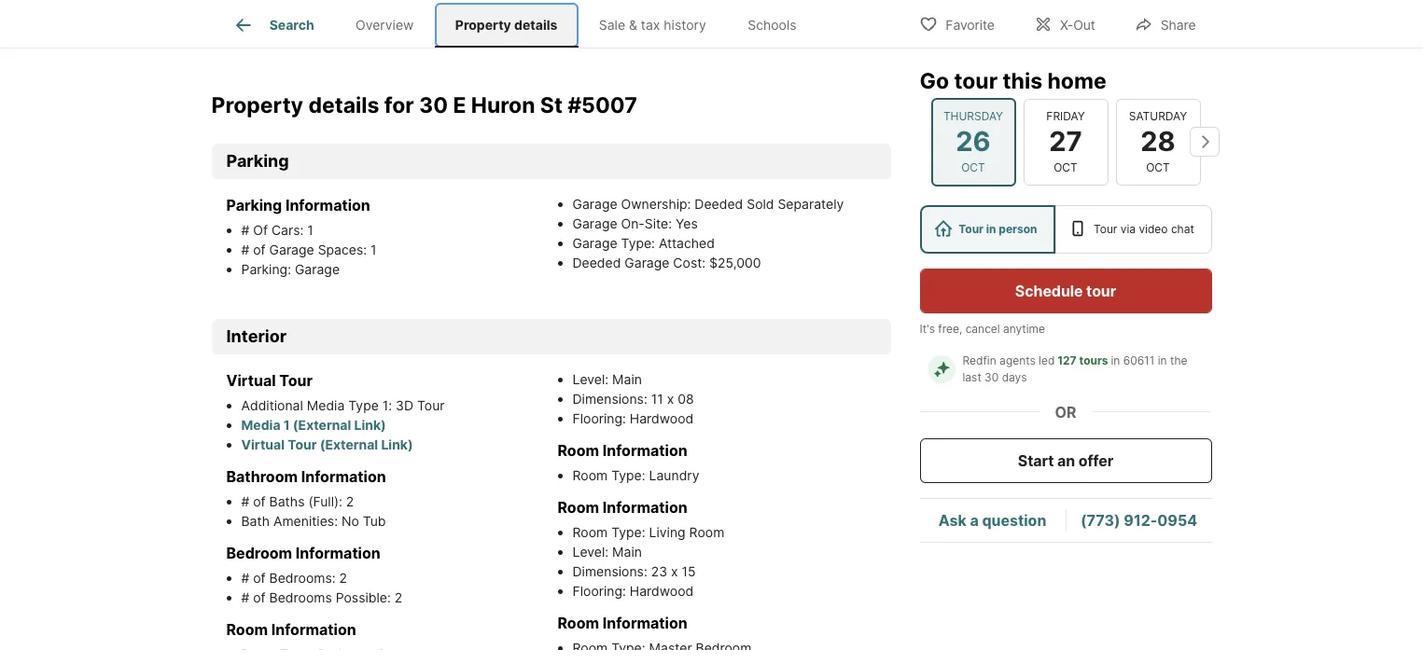 Task type: vqa. For each thing, say whether or not it's contained in the screenshot.
the top Homes
no



Task type: describe. For each thing, give the bounding box(es) containing it.
tour via video chat option
[[1056, 204, 1212, 253]]

sale
[[599, 17, 626, 33]]

level: inside room information room type: living room level: main dimensions: 23 x 15 flooring: hardwood
[[573, 545, 609, 560]]

5 # from the top
[[241, 590, 250, 606]]

x-
[[1061, 16, 1074, 32]]

free,
[[939, 321, 963, 335]]

oct for 26
[[962, 160, 986, 174]]

tour via video chat
[[1094, 221, 1195, 235]]

thursday 26 oct
[[944, 109, 1004, 174]]

information down bedrooms
[[272, 621, 356, 640]]

garage left ownership:
[[573, 196, 618, 212]]

garage down site:
[[625, 255, 670, 271]]

list box containing tour in person
[[920, 204, 1212, 253]]

tab list containing search
[[211, 0, 833, 48]]

garage ownership: deeded sold separately garage on-site: yes garage type: attached deeded garage cost: $25,000
[[573, 196, 844, 271]]

details for property details for 30 e huron st #5007
[[308, 92, 380, 119]]

spaces:
[[318, 242, 367, 258]]

room information room type: living room level: main dimensions: 23 x 15 flooring: hardwood
[[558, 499, 725, 600]]

parking:
[[241, 262, 291, 277]]

hardwood inside level: main dimensions: 11 x 08 flooring: hardwood
[[630, 411, 694, 427]]

bedrooms:
[[269, 571, 336, 587]]

the
[[1171, 353, 1188, 367]]

2 # from the top
[[241, 242, 250, 258]]

(773)
[[1081, 511, 1121, 530]]

favorite button
[[904, 4, 1011, 42]]

in inside option
[[987, 221, 997, 235]]

saturday
[[1130, 109, 1188, 123]]

tour up additional
[[279, 372, 313, 390]]

no
[[342, 514, 359, 530]]

search link
[[232, 14, 314, 36]]

type: for room information room type: laundry
[[612, 468, 646, 484]]

oct for 27
[[1054, 160, 1078, 174]]

1 horizontal spatial in
[[1112, 353, 1121, 367]]

26
[[956, 125, 991, 158]]

living
[[649, 525, 686, 541]]

information for living
[[603, 499, 688, 517]]

huron
[[471, 92, 536, 119]]

redfin agents led 127 tours in 60611
[[963, 353, 1155, 367]]

1:
[[383, 398, 392, 414]]

$25,000
[[710, 255, 761, 271]]

baths
[[269, 494, 305, 510]]

0 vertical spatial link)
[[354, 418, 386, 433]]

agents
[[1000, 353, 1036, 367]]

in inside in the last 30 days
[[1158, 353, 1168, 367]]

27
[[1050, 125, 1083, 158]]

1 horizontal spatial room information
[[558, 615, 688, 633]]

bedroom information # of bedrooms: 2 # of bedrooms possible: 2
[[226, 545, 403, 606]]

11
[[651, 391, 664, 407]]

of
[[253, 222, 268, 238]]

parking information # of cars: 1 # of garage spaces: 1 parking: garage
[[226, 196, 377, 277]]

information for laundry
[[603, 442, 688, 460]]

possible:
[[336, 590, 391, 606]]

interior
[[226, 326, 287, 346]]

property details
[[455, 17, 558, 33]]

3d
[[396, 398, 414, 414]]

history
[[664, 17, 707, 33]]

information down 23 at the bottom of page
[[603, 615, 688, 633]]

person
[[999, 221, 1038, 235]]

15
[[682, 564, 696, 580]]

parking for parking information # of cars: 1 # of garage spaces: 1 parking: garage
[[226, 196, 282, 215]]

# for bathroom
[[241, 494, 250, 510]]

information for baths
[[301, 468, 386, 487]]

go
[[920, 67, 950, 93]]

cost:
[[674, 255, 706, 271]]

flooring: inside room information room type: living room level: main dimensions: 23 x 15 flooring: hardwood
[[573, 584, 626, 600]]

start an offer
[[1019, 451, 1114, 470]]

4 of from the top
[[253, 590, 266, 606]]

tub
[[363, 514, 386, 530]]

overview
[[356, 17, 414, 33]]

a
[[971, 511, 979, 530]]

an
[[1058, 451, 1076, 470]]

oct for 28
[[1147, 160, 1171, 174]]

property for property details for 30 e huron st #5007
[[211, 92, 304, 119]]

sold
[[747, 196, 775, 212]]

# for parking
[[241, 222, 250, 238]]

x inside room information room type: living room level: main dimensions: 23 x 15 flooring: hardwood
[[671, 564, 678, 580]]

1 vertical spatial media
[[241, 418, 281, 433]]

1 vertical spatial 1
[[371, 242, 377, 258]]

out
[[1074, 16, 1096, 32]]

#5007
[[568, 92, 638, 119]]

ownership:
[[621, 196, 691, 212]]

type: inside garage ownership: deeded sold separately garage on-site: yes garage type: attached deeded garage cost: $25,000
[[621, 235, 655, 251]]

tour in person option
[[920, 204, 1056, 253]]

garage down spaces:
[[295, 262, 340, 277]]

for
[[385, 92, 414, 119]]

tour right 3d
[[417, 398, 445, 414]]

information for cars:
[[286, 196, 370, 215]]

1 horizontal spatial deeded
[[695, 196, 743, 212]]

0 horizontal spatial deeded
[[573, 255, 621, 271]]

amenities:
[[274, 514, 338, 530]]

friday 27 oct
[[1047, 109, 1086, 174]]

bedrooms
[[269, 590, 332, 606]]

or
[[1056, 402, 1077, 421]]

3 of from the top
[[253, 571, 266, 587]]

2 inside "bathroom information # of baths (full): 2 bath amenities: no tub"
[[346, 494, 354, 510]]

(full):
[[308, 494, 343, 510]]

cars:
[[272, 222, 304, 238]]

23
[[651, 564, 668, 580]]

x-out
[[1061, 16, 1096, 32]]

dimensions: inside room information room type: living room level: main dimensions: 23 x 15 flooring: hardwood
[[573, 564, 648, 580]]

on-
[[621, 216, 645, 232]]

ask
[[939, 511, 967, 530]]

main inside level: main dimensions: 11 x 08 flooring: hardwood
[[613, 372, 642, 388]]

saturday 28 oct
[[1130, 109, 1188, 174]]

garage left on-
[[573, 216, 618, 232]]

0 vertical spatial media
[[307, 398, 345, 414]]

schedule tour
[[1016, 281, 1117, 300]]

&
[[629, 17, 638, 33]]

912-
[[1125, 511, 1158, 530]]

thursday
[[944, 109, 1004, 123]]

this
[[1003, 67, 1043, 93]]

go tour this home
[[920, 67, 1107, 93]]

anytime
[[1004, 321, 1046, 335]]

in the last 30 days
[[963, 353, 1191, 384]]

0 vertical spatial 1
[[308, 222, 314, 238]]

2 vertical spatial 2
[[395, 590, 403, 606]]

bedroom
[[226, 545, 292, 563]]

28
[[1141, 125, 1176, 158]]

sale & tax history tab
[[579, 3, 727, 48]]

information for bedrooms:
[[296, 545, 381, 563]]

site:
[[645, 216, 672, 232]]

st
[[540, 92, 563, 119]]

1 vertical spatial (external
[[320, 437, 378, 453]]



Task type: locate. For each thing, give the bounding box(es) containing it.
1 vertical spatial details
[[308, 92, 380, 119]]

last
[[963, 370, 982, 384]]

4 # from the top
[[241, 571, 250, 587]]

tours
[[1080, 353, 1109, 367]]

x left 15
[[671, 564, 678, 580]]

tour
[[959, 221, 984, 235], [1094, 221, 1118, 235], [279, 372, 313, 390], [417, 398, 445, 414], [288, 437, 317, 453]]

2 oct from the left
[[1054, 160, 1078, 174]]

tour inside button
[[1087, 281, 1117, 300]]

08
[[678, 391, 694, 407]]

home
[[1048, 67, 1107, 93]]

information up laundry
[[603, 442, 688, 460]]

of up "bath"
[[253, 494, 266, 510]]

tour inside option
[[959, 221, 984, 235]]

flooring:
[[573, 411, 626, 427], [573, 584, 626, 600]]

type: left laundry
[[612, 468, 646, 484]]

garage left attached
[[573, 235, 618, 251]]

#
[[241, 222, 250, 238], [241, 242, 250, 258], [241, 494, 250, 510], [241, 571, 250, 587], [241, 590, 250, 606]]

hardwood
[[630, 411, 694, 427], [630, 584, 694, 600]]

tour left person
[[959, 221, 984, 235]]

0 horizontal spatial property
[[211, 92, 304, 119]]

main down room information room type: laundry
[[613, 545, 642, 560]]

main
[[613, 372, 642, 388], [613, 545, 642, 560]]

tour for go
[[955, 67, 998, 93]]

share button
[[1119, 4, 1212, 42]]

30
[[419, 92, 448, 119], [985, 370, 999, 384]]

2 up no
[[346, 494, 354, 510]]

type: inside room information room type: living room level: main dimensions: 23 x 15 flooring: hardwood
[[612, 525, 646, 541]]

1 parking from the top
[[226, 151, 289, 171]]

details for property details
[[515, 17, 558, 33]]

of
[[253, 242, 266, 258], [253, 494, 266, 510], [253, 571, 266, 587], [253, 590, 266, 606]]

sale & tax history
[[599, 17, 707, 33]]

tour down media 1 (external link) link
[[288, 437, 317, 453]]

2 main from the top
[[613, 545, 642, 560]]

hardwood down 23 at the bottom of page
[[630, 584, 694, 600]]

2 parking from the top
[[226, 196, 282, 215]]

1 horizontal spatial 1
[[308, 222, 314, 238]]

1
[[308, 222, 314, 238], [371, 242, 377, 258], [284, 418, 290, 433]]

0 vertical spatial details
[[515, 17, 558, 33]]

media up media 1 (external link) link
[[307, 398, 345, 414]]

friday
[[1047, 109, 1086, 123]]

parking
[[226, 151, 289, 171], [226, 196, 282, 215]]

1 vertical spatial 2
[[339, 571, 347, 587]]

property inside property details tab
[[455, 17, 512, 33]]

type: inside room information room type: laundry
[[612, 468, 646, 484]]

dimensions: inside level: main dimensions: 11 x 08 flooring: hardwood
[[573, 391, 648, 407]]

0 vertical spatial level:
[[573, 372, 609, 388]]

led
[[1039, 353, 1055, 367]]

tour
[[955, 67, 998, 93], [1087, 281, 1117, 300]]

in right tours on the right bottom
[[1112, 353, 1121, 367]]

of down bedroom
[[253, 571, 266, 587]]

1 vertical spatial deeded
[[573, 255, 621, 271]]

flooring: inside level: main dimensions: 11 x 08 flooring: hardwood
[[573, 411, 626, 427]]

media down additional
[[241, 418, 281, 433]]

0 vertical spatial tour
[[955, 67, 998, 93]]

0 vertical spatial x
[[667, 391, 674, 407]]

of inside "bathroom information # of baths (full): 2 bath amenities: no tub"
[[253, 494, 266, 510]]

of left bedrooms
[[253, 590, 266, 606]]

tour up thursday
[[955, 67, 998, 93]]

additional
[[241, 398, 303, 414]]

information up (full): at the left bottom
[[301, 468, 386, 487]]

1 vertical spatial 30
[[985, 370, 999, 384]]

1 flooring: from the top
[[573, 411, 626, 427]]

dimensions: left '11'
[[573, 391, 648, 407]]

property for property details
[[455, 17, 512, 33]]

link)
[[354, 418, 386, 433], [381, 437, 413, 453]]

x right '11'
[[667, 391, 674, 407]]

oct inside 'friday 27 oct'
[[1054, 160, 1078, 174]]

oct down 27
[[1054, 160, 1078, 174]]

list box
[[920, 204, 1212, 253]]

3 # from the top
[[241, 494, 250, 510]]

parking inside parking information # of cars: 1 # of garage spaces: 1 parking: garage
[[226, 196, 282, 215]]

in
[[987, 221, 997, 235], [1112, 353, 1121, 367], [1158, 353, 1168, 367]]

tab list
[[211, 0, 833, 48]]

virtual up additional
[[226, 372, 276, 390]]

0 horizontal spatial media
[[241, 418, 281, 433]]

of inside parking information # of cars: 1 # of garage spaces: 1 parking: garage
[[253, 242, 266, 258]]

1 vertical spatial type:
[[612, 468, 646, 484]]

type: for room information room type: living room level: main dimensions: 23 x 15 flooring: hardwood
[[612, 525, 646, 541]]

2 hardwood from the top
[[630, 584, 694, 600]]

search
[[270, 17, 314, 33]]

0 horizontal spatial room information
[[226, 621, 356, 640]]

1 inside virtual tour additional media type 1: 3d tour media 1 (external link) virtual tour (external link)
[[284, 418, 290, 433]]

overview tab
[[335, 3, 435, 48]]

(773) 912-0954
[[1081, 511, 1198, 530]]

2 dimensions: from the top
[[573, 564, 648, 580]]

x-out button
[[1019, 4, 1112, 42]]

0 horizontal spatial details
[[308, 92, 380, 119]]

virtual tour additional media type 1: 3d tour media 1 (external link) virtual tour (external link)
[[226, 372, 445, 453]]

level: main dimensions: 11 x 08 flooring: hardwood
[[573, 372, 694, 427]]

2 vertical spatial type:
[[612, 525, 646, 541]]

bathroom information # of baths (full): 2 bath amenities: no tub
[[226, 468, 386, 530]]

0 vertical spatial parking
[[226, 151, 289, 171]]

0 vertical spatial (external
[[293, 418, 351, 433]]

schools
[[748, 17, 797, 33]]

oct down 26
[[962, 160, 986, 174]]

days
[[1002, 370, 1028, 384]]

1 level: from the top
[[573, 372, 609, 388]]

1 right the cars:
[[308, 222, 314, 238]]

1 vertical spatial hardwood
[[630, 584, 694, 600]]

60611
[[1124, 353, 1155, 367]]

in left "the"
[[1158, 353, 1168, 367]]

2 vertical spatial 1
[[284, 418, 290, 433]]

2 right the possible:
[[395, 590, 403, 606]]

2 flooring: from the top
[[573, 584, 626, 600]]

oct down 28
[[1147, 160, 1171, 174]]

media
[[307, 398, 345, 414], [241, 418, 281, 433]]

1 vertical spatial virtual
[[241, 437, 285, 453]]

2 horizontal spatial 1
[[371, 242, 377, 258]]

1 horizontal spatial property
[[455, 17, 512, 33]]

bathroom
[[226, 468, 298, 487]]

0 vertical spatial dimensions:
[[573, 391, 648, 407]]

it's free, cancel anytime
[[920, 321, 1046, 335]]

oct inside thursday 26 oct
[[962, 160, 986, 174]]

information up spaces:
[[286, 196, 370, 215]]

information inside room information room type: living room level: main dimensions: 23 x 15 flooring: hardwood
[[603, 499, 688, 517]]

start an offer button
[[920, 438, 1212, 483]]

details
[[515, 17, 558, 33], [308, 92, 380, 119]]

room information room type: laundry
[[558, 442, 700, 484]]

details left for
[[308, 92, 380, 119]]

oct
[[962, 160, 986, 174], [1054, 160, 1078, 174], [1147, 160, 1171, 174]]

offer
[[1079, 451, 1114, 470]]

tour right the schedule
[[1087, 281, 1117, 300]]

0 vertical spatial hardwood
[[630, 411, 694, 427]]

1 main from the top
[[613, 372, 642, 388]]

information up living
[[603, 499, 688, 517]]

0 horizontal spatial 30
[[419, 92, 448, 119]]

1 oct from the left
[[962, 160, 986, 174]]

it's
[[920, 321, 936, 335]]

1 vertical spatial main
[[613, 545, 642, 560]]

1 vertical spatial x
[[671, 564, 678, 580]]

0 vertical spatial virtual
[[226, 372, 276, 390]]

room information down 23 at the bottom of page
[[558, 615, 688, 633]]

tax
[[641, 17, 661, 33]]

2 up the possible:
[[339, 571, 347, 587]]

0 vertical spatial flooring:
[[573, 411, 626, 427]]

127
[[1058, 353, 1077, 367]]

e
[[453, 92, 466, 119]]

1 horizontal spatial tour
[[1087, 281, 1117, 300]]

ask a question link
[[939, 511, 1047, 530]]

None button
[[931, 98, 1016, 186], [1024, 99, 1109, 185], [1116, 99, 1201, 185], [931, 98, 1016, 186], [1024, 99, 1109, 185], [1116, 99, 1201, 185]]

1 vertical spatial link)
[[381, 437, 413, 453]]

0 vertical spatial deeded
[[695, 196, 743, 212]]

1 right spaces:
[[371, 242, 377, 258]]

virtual up bathroom
[[241, 437, 285, 453]]

1 vertical spatial tour
[[1087, 281, 1117, 300]]

deeded up yes in the top of the page
[[695, 196, 743, 212]]

dimensions: left 23 at the bottom of page
[[573, 564, 648, 580]]

schools tab
[[727, 3, 818, 48]]

(773) 912-0954 link
[[1081, 511, 1198, 530]]

1 dimensions: from the top
[[573, 391, 648, 407]]

property details tab
[[435, 3, 579, 48]]

media 1 (external link) link
[[241, 418, 386, 433]]

ask a question
[[939, 511, 1047, 530]]

room
[[558, 442, 600, 460], [573, 468, 608, 484], [558, 499, 600, 517], [573, 525, 608, 541], [690, 525, 725, 541], [558, 615, 600, 633], [226, 621, 268, 640]]

1 vertical spatial flooring:
[[573, 584, 626, 600]]

hardwood down '11'
[[630, 411, 694, 427]]

schedule
[[1016, 281, 1084, 300]]

main up room information room type: laundry
[[613, 372, 642, 388]]

30 for days
[[985, 370, 999, 384]]

garage
[[573, 196, 618, 212], [573, 216, 618, 232], [573, 235, 618, 251], [269, 242, 314, 258], [625, 255, 670, 271], [295, 262, 340, 277]]

1 horizontal spatial media
[[307, 398, 345, 414]]

link) down type
[[354, 418, 386, 433]]

1 vertical spatial property
[[211, 92, 304, 119]]

30 for e
[[419, 92, 448, 119]]

1 down additional
[[284, 418, 290, 433]]

main inside room information room type: living room level: main dimensions: 23 x 15 flooring: hardwood
[[613, 545, 642, 560]]

information down no
[[296, 545, 381, 563]]

question
[[983, 511, 1047, 530]]

information inside "bathroom information # of baths (full): 2 bath amenities: no tub"
[[301, 468, 386, 487]]

yes
[[676, 216, 698, 232]]

2 horizontal spatial oct
[[1147, 160, 1171, 174]]

1 vertical spatial parking
[[226, 196, 282, 215]]

1 vertical spatial level:
[[573, 545, 609, 560]]

tour in person
[[959, 221, 1038, 235]]

via
[[1121, 221, 1136, 235]]

details inside tab
[[515, 17, 558, 33]]

x
[[667, 391, 674, 407], [671, 564, 678, 580]]

1 # from the top
[[241, 222, 250, 238]]

2 of from the top
[[253, 494, 266, 510]]

redfin
[[963, 353, 997, 367]]

level: inside level: main dimensions: 11 x 08 flooring: hardwood
[[573, 372, 609, 388]]

video
[[1140, 221, 1169, 235]]

30 right "last"
[[985, 370, 999, 384]]

0 vertical spatial 2
[[346, 494, 354, 510]]

0 vertical spatial property
[[455, 17, 512, 33]]

tour for schedule
[[1087, 281, 1117, 300]]

property up huron
[[455, 17, 512, 33]]

type: left living
[[612, 525, 646, 541]]

0 vertical spatial type:
[[621, 235, 655, 251]]

bath
[[241, 514, 270, 530]]

share
[[1161, 16, 1197, 32]]

1 horizontal spatial 30
[[985, 370, 999, 384]]

hardwood inside room information room type: living room level: main dimensions: 23 x 15 flooring: hardwood
[[630, 584, 694, 600]]

# inside "bathroom information # of baths (full): 2 bath amenities: no tub"
[[241, 494, 250, 510]]

type: down on-
[[621, 235, 655, 251]]

0 vertical spatial 30
[[419, 92, 448, 119]]

0 horizontal spatial 1
[[284, 418, 290, 433]]

1 horizontal spatial details
[[515, 17, 558, 33]]

favorite
[[946, 16, 995, 32]]

next image
[[1190, 127, 1220, 157]]

2
[[346, 494, 354, 510], [339, 571, 347, 587], [395, 590, 403, 606]]

deeded left "cost:"
[[573, 255, 621, 271]]

schedule tour button
[[920, 268, 1212, 313]]

(external up 'virtual tour (external link)' link
[[293, 418, 351, 433]]

0 vertical spatial main
[[613, 372, 642, 388]]

information inside room information room type: laundry
[[603, 442, 688, 460]]

oct inside saturday 28 oct
[[1147, 160, 1171, 174]]

of down of
[[253, 242, 266, 258]]

1 of from the top
[[253, 242, 266, 258]]

30 inside in the last 30 days
[[985, 370, 999, 384]]

2 level: from the top
[[573, 545, 609, 560]]

2 horizontal spatial in
[[1158, 353, 1168, 367]]

information inside parking information # of cars: 1 # of garage spaces: 1 parking: garage
[[286, 196, 370, 215]]

room information down bedrooms
[[226, 621, 356, 640]]

tour left via
[[1094, 221, 1118, 235]]

type
[[348, 398, 379, 414]]

1 horizontal spatial oct
[[1054, 160, 1078, 174]]

information inside bedroom information # of bedrooms: 2 # of bedrooms possible: 2
[[296, 545, 381, 563]]

0 horizontal spatial tour
[[955, 67, 998, 93]]

3 oct from the left
[[1147, 160, 1171, 174]]

details left "sale"
[[515, 17, 558, 33]]

in left person
[[987, 221, 997, 235]]

0 horizontal spatial in
[[987, 221, 997, 235]]

30 left 'e'
[[419, 92, 448, 119]]

# for bedroom
[[241, 571, 250, 587]]

1 hardwood from the top
[[630, 411, 694, 427]]

property down search link
[[211, 92, 304, 119]]

tour inside option
[[1094, 221, 1118, 235]]

cancel
[[966, 321, 1001, 335]]

laundry
[[649, 468, 700, 484]]

1 vertical spatial dimensions:
[[573, 564, 648, 580]]

x inside level: main dimensions: 11 x 08 flooring: hardwood
[[667, 391, 674, 407]]

0954
[[1158, 511, 1198, 530]]

link) down 3d
[[381, 437, 413, 453]]

parking for parking
[[226, 151, 289, 171]]

garage down the cars:
[[269, 242, 314, 258]]

0 horizontal spatial oct
[[962, 160, 986, 174]]

(external down media 1 (external link) link
[[320, 437, 378, 453]]

type:
[[621, 235, 655, 251], [612, 468, 646, 484], [612, 525, 646, 541]]



